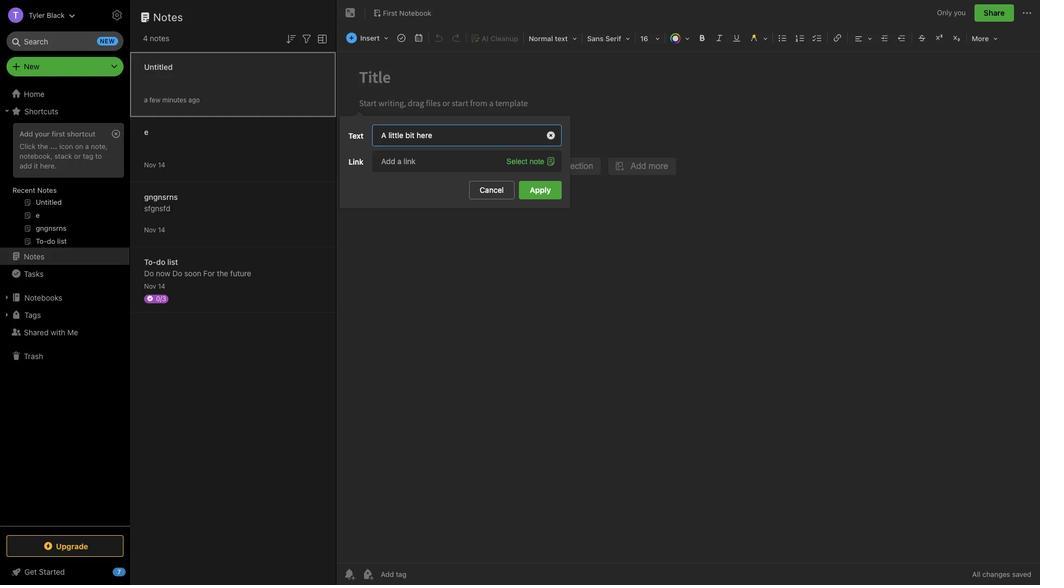 Task type: describe. For each thing, give the bounding box(es) containing it.
the inside to-do list do now do soon for the future
[[217, 268, 228, 278]]

add filters image
[[300, 32, 313, 45]]

shared with me link
[[0, 323, 130, 341]]

list
[[167, 257, 178, 266]]

do
[[156, 257, 165, 266]]

add your first shortcut
[[20, 130, 95, 138]]

notebooks link
[[0, 289, 130, 306]]

click to collapse image
[[126, 565, 134, 578]]

more actions image
[[1021, 7, 1034, 20]]

minutes
[[162, 96, 187, 104]]

only you
[[937, 8, 966, 17]]

recent
[[12, 186, 35, 195]]

first
[[52, 130, 65, 138]]

get
[[24, 567, 37, 577]]

all changes saved
[[973, 570, 1032, 579]]

get started
[[24, 567, 65, 577]]

1 14 from the top
[[158, 161, 165, 169]]

indent image
[[877, 30, 892, 46]]

a inside icon on a note, notebook, stack or tag to add it here.
[[85, 142, 89, 151]]

for
[[203, 268, 215, 278]]

16
[[640, 34, 648, 43]]

Insert field
[[344, 30, 392, 46]]

tasks button
[[0, 265, 130, 282]]

checklist image
[[810, 30, 825, 46]]

e
[[144, 127, 148, 136]]

stack
[[54, 152, 72, 160]]

More actions field
[[1021, 4, 1034, 22]]

tree containing home
[[0, 85, 130, 526]]

superscript image
[[932, 30, 947, 46]]

expand notebooks image
[[3, 293, 11, 302]]

Font size field
[[637, 30, 664, 46]]

black
[[47, 11, 65, 19]]

only
[[937, 8, 952, 17]]

your
[[35, 130, 50, 138]]

0 vertical spatial notes
[[153, 11, 183, 23]]

new
[[100, 37, 115, 44]]

4
[[143, 34, 148, 43]]

to-
[[144, 257, 156, 266]]

shared with me
[[24, 328, 78, 337]]

untitled
[[144, 62, 173, 71]]

7
[[117, 568, 121, 575]]

Highlight field
[[746, 30, 772, 46]]

task image
[[394, 30, 409, 46]]

more
[[972, 34, 989, 43]]

strikethrough image
[[915, 30, 930, 46]]

settings image
[[111, 9, 124, 22]]

add a reminder image
[[343, 568, 356, 581]]

expand note image
[[344, 7, 357, 20]]

icon
[[59, 142, 73, 151]]

or
[[74, 152, 81, 160]]

tyler
[[29, 11, 45, 19]]

notebooks
[[24, 293, 62, 302]]

notes link
[[0, 248, 130, 265]]

trash
[[24, 351, 43, 361]]

bold image
[[695, 30, 710, 46]]

2 do from the left
[[172, 268, 182, 278]]

now
[[156, 268, 170, 278]]

subscript image
[[949, 30, 964, 46]]

4 notes
[[143, 34, 169, 43]]

with
[[51, 328, 65, 337]]

Heading level field
[[525, 30, 581, 46]]

gngnsrns
[[144, 192, 178, 201]]

shortcuts
[[24, 106, 58, 116]]

tags
[[24, 310, 41, 319]]

upgrade
[[56, 542, 88, 551]]

...
[[50, 142, 57, 151]]

0 vertical spatial a
[[144, 96, 148, 104]]

expand tags image
[[3, 310, 11, 319]]

trash link
[[0, 347, 130, 365]]

a few minutes ago
[[144, 96, 200, 104]]

2 14 from the top
[[158, 226, 165, 234]]

first
[[383, 8, 397, 17]]

all
[[973, 570, 981, 579]]

shortcuts button
[[0, 102, 130, 120]]

icon on a note, notebook, stack or tag to add it here.
[[20, 142, 108, 170]]

sans serif
[[587, 34, 621, 43]]

shortcut
[[67, 130, 95, 138]]

home
[[24, 89, 45, 98]]



Task type: vqa. For each thing, say whether or not it's contained in the screenshot.
insert
yes



Task type: locate. For each thing, give the bounding box(es) containing it.
home link
[[0, 85, 130, 102]]

ago
[[188, 96, 200, 104]]

0/3
[[156, 294, 166, 303]]

add
[[20, 130, 33, 138]]

0 vertical spatial 14
[[158, 161, 165, 169]]

nov down sfgnsfd
[[144, 226, 156, 234]]

2 vertical spatial nov
[[144, 282, 156, 290]]

add tag image
[[361, 568, 374, 581]]

started
[[39, 567, 65, 577]]

sfgnsfd
[[144, 203, 170, 213]]

1 horizontal spatial a
[[144, 96, 148, 104]]

0 horizontal spatial a
[[85, 142, 89, 151]]

saved
[[1012, 570, 1032, 579]]

bulleted list image
[[775, 30, 791, 46]]

0 vertical spatial the
[[38, 142, 48, 151]]

numbered list image
[[793, 30, 808, 46]]

1 nov from the top
[[144, 161, 156, 169]]

me
[[67, 328, 78, 337]]

nov down the e
[[144, 161, 156, 169]]

tags button
[[0, 306, 130, 323]]

group
[[0, 120, 130, 252]]

insert
[[360, 34, 380, 42]]

future
[[230, 268, 251, 278]]

notes up notes
[[153, 11, 183, 23]]

nov up the 0/3 at the bottom left of page
[[144, 282, 156, 290]]

shared
[[24, 328, 49, 337]]

14 up gngnsrns
[[158, 161, 165, 169]]

normal text
[[529, 34, 568, 43]]

Add tag field
[[380, 569, 461, 579]]

group inside tree
[[0, 120, 130, 252]]

it
[[34, 161, 38, 170]]

serif
[[606, 34, 621, 43]]

Search text field
[[14, 31, 116, 51]]

share button
[[975, 4, 1014, 22]]

outdent image
[[895, 30, 910, 46]]

Note Editor text field
[[336, 52, 1040, 563]]

do
[[144, 268, 154, 278], [172, 268, 182, 278]]

1 horizontal spatial the
[[217, 268, 228, 278]]

notes right "recent"
[[37, 186, 57, 195]]

a
[[144, 96, 148, 104], [85, 142, 89, 151]]

1 vertical spatial a
[[85, 142, 89, 151]]

tree
[[0, 85, 130, 526]]

0 vertical spatial nov
[[144, 161, 156, 169]]

tyler black
[[29, 11, 65, 19]]

you
[[954, 8, 966, 17]]

the left ...
[[38, 142, 48, 151]]

notes
[[153, 11, 183, 23], [37, 186, 57, 195], [24, 252, 45, 261]]

italic image
[[712, 30, 727, 46]]

text
[[555, 34, 568, 43]]

0 vertical spatial nov 14
[[144, 161, 165, 169]]

3 nov from the top
[[144, 282, 156, 290]]

to
[[95, 152, 102, 160]]

Help and Learning task checklist field
[[0, 564, 130, 581]]

new search field
[[14, 31, 118, 51]]

0 horizontal spatial the
[[38, 142, 48, 151]]

2 vertical spatial nov 14
[[144, 282, 165, 290]]

Font color field
[[666, 30, 694, 46]]

a left few
[[144, 96, 148, 104]]

1 do from the left
[[144, 268, 154, 278]]

normal
[[529, 34, 553, 43]]

1 vertical spatial nov
[[144, 226, 156, 234]]

2 vertical spatial notes
[[24, 252, 45, 261]]

nov
[[144, 161, 156, 169], [144, 226, 156, 234], [144, 282, 156, 290]]

the inside tree
[[38, 142, 48, 151]]

note,
[[91, 142, 108, 151]]

14
[[158, 161, 165, 169], [158, 226, 165, 234], [158, 282, 165, 290]]

here.
[[40, 161, 57, 170]]

new button
[[7, 57, 124, 76]]

Font family field
[[584, 30, 634, 46]]

click the ...
[[20, 142, 57, 151]]

underline image
[[729, 30, 744, 46]]

sans
[[587, 34, 604, 43]]

first notebook button
[[370, 5, 435, 21]]

few
[[150, 96, 161, 104]]

1 horizontal spatial do
[[172, 268, 182, 278]]

soon
[[184, 268, 201, 278]]

do down 'to-'
[[144, 268, 154, 278]]

3 14 from the top
[[158, 282, 165, 290]]

share
[[984, 8, 1005, 17]]

tag
[[83, 152, 93, 160]]

Account field
[[0, 4, 75, 26]]

1 vertical spatial nov 14
[[144, 226, 165, 234]]

the
[[38, 142, 48, 151], [217, 268, 228, 278]]

14 up the 0/3 at the bottom left of page
[[158, 282, 165, 290]]

group containing add your first shortcut
[[0, 120, 130, 252]]

1 vertical spatial 14
[[158, 226, 165, 234]]

changes
[[983, 570, 1010, 579]]

0 horizontal spatial do
[[144, 268, 154, 278]]

nov 14 down sfgnsfd
[[144, 226, 165, 234]]

the right for
[[217, 268, 228, 278]]

nov 14 up the 0/3 at the bottom left of page
[[144, 282, 165, 290]]

notes
[[150, 34, 169, 43]]

first notebook
[[383, 8, 431, 17]]

2 nov 14 from the top
[[144, 226, 165, 234]]

Alignment field
[[849, 30, 876, 46]]

14 down sfgnsfd
[[158, 226, 165, 234]]

click
[[20, 142, 36, 151]]

on
[[75, 142, 83, 151]]

insert link image
[[830, 30, 845, 46]]

nov 14 up gngnsrns
[[144, 161, 165, 169]]

tasks
[[24, 269, 44, 278]]

3 nov 14 from the top
[[144, 282, 165, 290]]

add
[[20, 161, 32, 170]]

Add filters field
[[300, 31, 313, 45]]

Sort options field
[[284, 31, 297, 45]]

2 vertical spatial 14
[[158, 282, 165, 290]]

calendar event image
[[411, 30, 426, 46]]

a right on
[[85, 142, 89, 151]]

new
[[24, 62, 39, 71]]

1 vertical spatial notes
[[37, 186, 57, 195]]

2 nov from the top
[[144, 226, 156, 234]]

1 vertical spatial the
[[217, 268, 228, 278]]

nov 14
[[144, 161, 165, 169], [144, 226, 165, 234], [144, 282, 165, 290]]

upgrade button
[[7, 535, 124, 557]]

View options field
[[313, 31, 329, 45]]

recent notes
[[12, 186, 57, 195]]

do down list
[[172, 268, 182, 278]]

notebook,
[[20, 152, 53, 160]]

note window element
[[336, 0, 1040, 585]]

notebook
[[399, 8, 431, 17]]

to-do list do now do soon for the future
[[144, 257, 251, 278]]

1 nov 14 from the top
[[144, 161, 165, 169]]

More field
[[968, 30, 1002, 46]]

notes up tasks
[[24, 252, 45, 261]]



